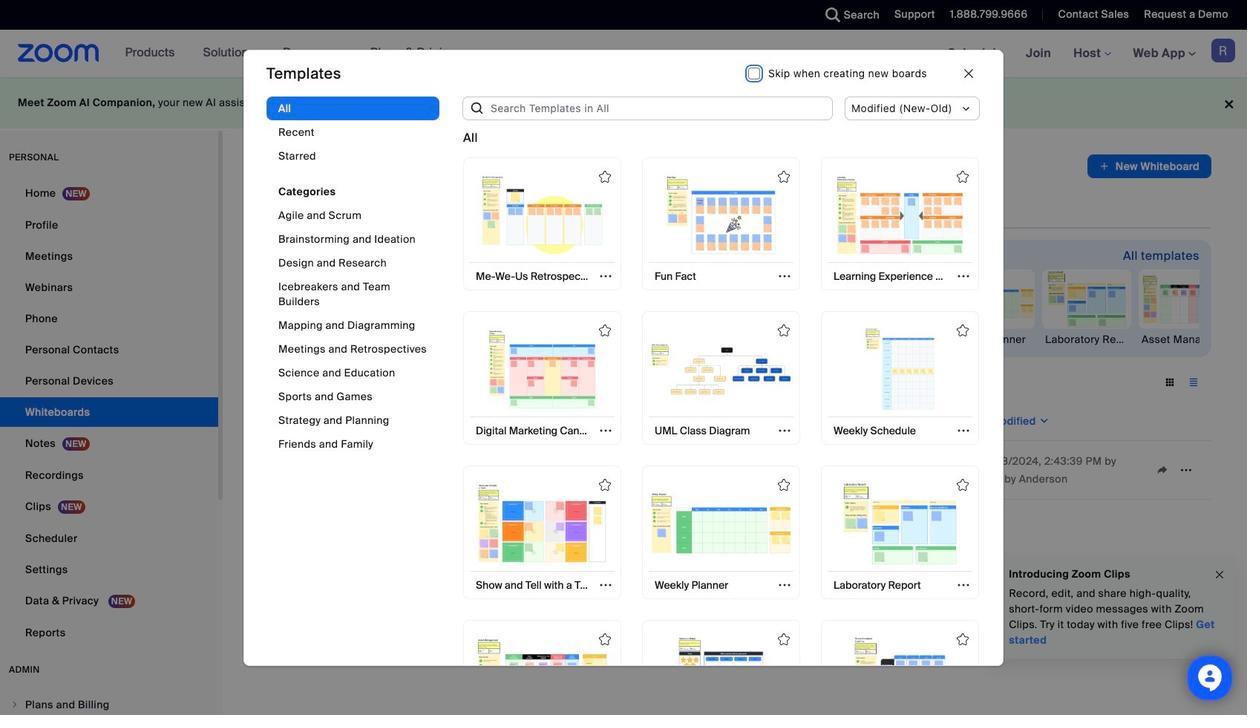 Task type: describe. For each thing, give the bounding box(es) containing it.
add to starred image for thumbnail for laboratory report
[[957, 479, 969, 491]]

add to starred image inside card for template social emotional learning element
[[957, 633, 969, 645]]

thumbnail for me-we-us retrospective image
[[472, 174, 613, 256]]

add to starred image for thumbnail for weekly schedule
[[957, 325, 969, 337]]

thumbnail for asset management image
[[472, 636, 613, 715]]

list mode, selected image
[[1182, 376, 1206, 389]]

thumbnail for laboratory report image
[[830, 482, 971, 565]]

card for template uml class diagram element
[[642, 311, 801, 445]]

add to starred image inside card for template me-we-us retrospective element
[[599, 171, 611, 182]]

add to starred image inside card for template uml class diagram element
[[778, 325, 790, 337]]

card for template weekly schedule element
[[821, 311, 980, 445]]

card for template fun fact element
[[642, 157, 801, 291]]

thumbnail for sentence maker image
[[651, 636, 792, 715]]

thumbnail for social emotional learning image
[[830, 636, 971, 715]]

laboratory report element
[[1043, 332, 1132, 347]]

Search Templates in All text field
[[485, 96, 834, 120]]

weekly schedule element
[[753, 332, 842, 347]]

thumbnail for uml class diagram image
[[651, 328, 792, 411]]

add to starred image for thumbnail for learning experience canvas at the top of page
[[957, 171, 969, 182]]

thumbnail for digital marketing canvas image
[[472, 328, 613, 411]]

me-we-us retrospective element
[[270, 332, 359, 347]]

thumbnail for learning experience canvas image
[[830, 174, 971, 256]]

thumbnail for weekly planner image
[[651, 482, 792, 565]]

card for template laboratory report element
[[821, 466, 980, 599]]

card for template weekly planner element
[[642, 466, 801, 599]]

card for template sentence maker element
[[642, 620, 801, 715]]

add to starred image for thumbnail for weekly planner
[[778, 479, 790, 491]]

add to starred image inside card for template asset management element
[[599, 633, 611, 645]]

weekly planner element
[[946, 332, 1035, 347]]

thumbnail for fun fact image
[[651, 174, 792, 256]]

add to starred image inside card for template sentence maker element
[[778, 633, 790, 645]]

card for template digital marketing canvas element
[[463, 311, 622, 445]]

add to starred image inside card for template fun fact element
[[778, 171, 790, 182]]

1 horizontal spatial cell
[[842, 467, 986, 473]]



Task type: locate. For each thing, give the bounding box(es) containing it.
meetings navigation
[[937, 30, 1248, 78]]

add to starred image inside the card for template weekly schedule element
[[957, 325, 969, 337]]

card for template me-we-us retrospective element
[[463, 157, 622, 291]]

card for template learning experience canvas element
[[821, 157, 980, 291]]

application
[[1088, 154, 1212, 178], [258, 402, 1212, 500], [599, 459, 693, 481]]

add to starred image for thumbnail for show and tell with a twist
[[599, 479, 611, 491]]

card for template social emotional learning element
[[821, 620, 980, 715]]

card for template show and tell with a twist element
[[463, 466, 622, 599]]

thumbnail for show and tell with a twist image
[[472, 482, 613, 565]]

Search text field
[[264, 371, 391, 395]]

thumbnail for weekly schedule image
[[830, 328, 971, 411]]

add to starred image
[[599, 171, 611, 182], [778, 171, 790, 182], [599, 325, 611, 337], [778, 325, 790, 337], [599, 633, 611, 645], [778, 633, 790, 645], [957, 633, 969, 645]]

add to starred image inside card for template show and tell with a twist element
[[599, 479, 611, 491]]

add to starred image inside card for template laboratory report element
[[957, 479, 969, 491]]

categories element
[[267, 96, 440, 471]]

banner
[[0, 30, 1248, 78]]

show and tell with a twist element
[[850, 332, 939, 347]]

learning experience canvas element
[[463, 332, 553, 347]]

digital marketing canvas element
[[560, 332, 649, 347]]

0 horizontal spatial cell
[[261, 465, 273, 477]]

uml class diagram element
[[657, 332, 746, 347]]

tabs of all whiteboard page tab list
[[258, 190, 908, 229]]

asset management element
[[1139, 332, 1229, 347]]

footer
[[0, 77, 1248, 128]]

product information navigation
[[114, 30, 469, 77]]

fun fact element
[[367, 332, 456, 347]]

cell
[[261, 465, 273, 477], [842, 467, 986, 473]]

add to starred image inside card for template weekly planner element
[[778, 479, 790, 491]]

personal menu menu
[[0, 178, 218, 649]]

card for template asset management element
[[463, 620, 622, 715]]

add to starred image
[[957, 171, 969, 182], [957, 325, 969, 337], [599, 479, 611, 491], [778, 479, 790, 491], [957, 479, 969, 491]]

status
[[463, 129, 478, 147]]

add to starred image inside card for template learning experience canvas element
[[957, 171, 969, 182]]

grid mode, not selected image
[[1159, 376, 1182, 389]]

1 horizontal spatial close image
[[1214, 566, 1226, 583]]

0 horizontal spatial close image
[[965, 69, 974, 78]]

1 vertical spatial close image
[[1214, 566, 1226, 583]]

0 vertical spatial close image
[[965, 69, 974, 78]]

add to starred image inside card for template digital marketing canvas element
[[599, 325, 611, 337]]

close image
[[965, 69, 974, 78], [1214, 566, 1226, 583]]



Task type: vqa. For each thing, say whether or not it's contained in the screenshot.
Search Templates in All text box at top
yes



